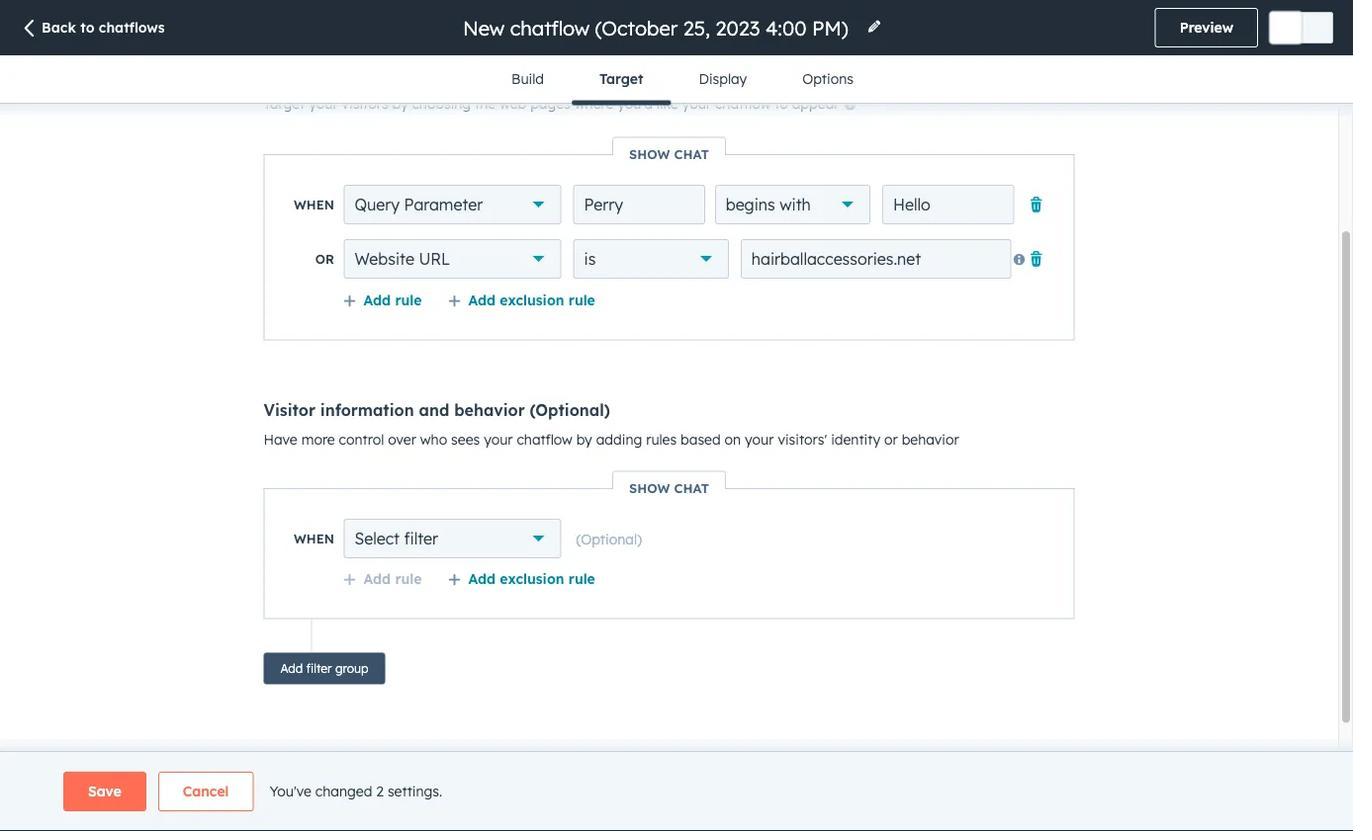 Task type: vqa. For each thing, say whether or not it's contained in the screenshot.
the leftmost 'Email'
no



Task type: describe. For each thing, give the bounding box(es) containing it.
add filter group button
[[264, 654, 385, 685]]

1 vertical spatial chatflow
[[517, 431, 572, 449]]

filter for add
[[306, 662, 332, 677]]

is button
[[573, 240, 729, 279]]

add down website
[[363, 292, 391, 309]]

when for query parameter
[[294, 197, 334, 213]]

0 vertical spatial behavior
[[454, 401, 525, 420]]

identity
[[831, 431, 880, 449]]

navigation containing build
[[484, 55, 881, 105]]

your left visitors
[[309, 95, 338, 113]]

you've
[[269, 783, 311, 801]]

preview button
[[1155, 8, 1258, 47]]

0 vertical spatial (optional)
[[530, 401, 610, 420]]

visitors'
[[778, 431, 827, 449]]

query parameter button
[[344, 185, 561, 225]]

your right like
[[682, 95, 711, 113]]

Value text field
[[882, 185, 1014, 225]]

target your visitors by choosing the web pages where you'd like your chatflow to appear
[[264, 95, 843, 113]]

Name text field
[[573, 185, 705, 225]]

begins with button
[[715, 185, 870, 225]]

cancel button
[[158, 772, 254, 812]]

1 exclusion from the top
[[500, 292, 564, 309]]

add down the select filter popup button at the bottom of the page
[[468, 571, 496, 588]]

when for select filter
[[294, 532, 334, 547]]

select
[[355, 530, 400, 549]]

chat for parameter
[[674, 146, 709, 163]]

save button
[[63, 772, 146, 812]]

2 add exclusion rule from the top
[[468, 571, 595, 588]]

sees
[[451, 431, 480, 449]]

show for select filter
[[629, 481, 670, 497]]

over
[[388, 431, 416, 449]]

your right the on
[[745, 431, 774, 449]]

target button
[[572, 55, 671, 105]]

rules
[[646, 431, 677, 449]]

add filter group
[[280, 662, 368, 677]]

have more control over who sees your chatflow by adding rules based on your visitors' identity or behavior
[[264, 431, 959, 449]]

2 add exclusion rule button from the top
[[447, 571, 595, 588]]

visitor
[[264, 401, 315, 420]]

yoursite.com text field
[[741, 240, 1011, 279]]

information
[[320, 401, 414, 420]]

target for target your visitors by choosing the web pages where you'd like your chatflow to appear
[[264, 95, 305, 113]]

visitors
[[342, 95, 388, 113]]

begins
[[726, 195, 775, 215]]

build
[[511, 70, 544, 88]]

web
[[500, 95, 526, 113]]

show for query parameter
[[629, 146, 670, 163]]

settings.
[[388, 783, 442, 801]]

1 add exclusion rule from the top
[[468, 292, 595, 309]]

2 exclusion from the top
[[500, 571, 564, 588]]

options
[[802, 70, 853, 88]]

pages
[[530, 95, 571, 113]]

website url
[[355, 250, 450, 270]]

1 horizontal spatial by
[[576, 431, 592, 449]]

on
[[725, 431, 741, 449]]



Task type: locate. For each thing, give the bounding box(es) containing it.
behavior up sees
[[454, 401, 525, 420]]

when
[[294, 197, 334, 213], [294, 532, 334, 547]]

chatflow left adding
[[517, 431, 572, 449]]

where
[[574, 95, 614, 113]]

exclusion down the select filter popup button at the bottom of the page
[[500, 571, 564, 588]]

filter inside popup button
[[404, 530, 438, 549]]

behavior
[[454, 401, 525, 420], [902, 431, 959, 449]]

0 horizontal spatial chatflow
[[517, 431, 572, 449]]

1 show from the top
[[629, 146, 670, 163]]

add exclusion rule button
[[447, 292, 595, 310], [447, 571, 595, 588]]

1 vertical spatial exclusion
[[500, 571, 564, 588]]

add left group
[[280, 662, 303, 677]]

1 vertical spatial show
[[629, 481, 670, 497]]

1 add rule button from the top
[[343, 292, 422, 310]]

appear
[[792, 95, 839, 113]]

begins with
[[726, 195, 811, 215]]

1 vertical spatial add rule
[[363, 571, 422, 588]]

2 add rule from the top
[[363, 571, 422, 588]]

and
[[419, 401, 449, 420]]

parameter
[[404, 195, 483, 215]]

add down website url popup button
[[468, 292, 496, 309]]

show chat link down like
[[613, 146, 725, 163]]

2 add rule button from the top
[[343, 571, 422, 588]]

target left visitors
[[264, 95, 305, 113]]

add exclusion rule button down the select filter popup button at the bottom of the page
[[447, 571, 595, 588]]

website
[[355, 250, 414, 270]]

1 horizontal spatial chatflow
[[715, 95, 771, 113]]

like
[[657, 95, 678, 113]]

1 vertical spatial add rule button
[[343, 571, 422, 588]]

exclusion
[[500, 292, 564, 309], [500, 571, 564, 588]]

0 horizontal spatial filter
[[306, 662, 332, 677]]

1 vertical spatial chat
[[674, 481, 709, 497]]

0 vertical spatial exclusion
[[500, 292, 564, 309]]

by left adding
[[576, 431, 592, 449]]

filter inside button
[[306, 662, 332, 677]]

show chat for query parameter
[[629, 146, 709, 163]]

chat
[[674, 146, 709, 163], [674, 481, 709, 497]]

None field
[[461, 14, 855, 41]]

target
[[599, 70, 643, 88], [264, 95, 305, 113]]

or
[[884, 431, 898, 449]]

show chat link down the rules at the bottom of the page
[[613, 481, 725, 497]]

add rule down select filter
[[363, 571, 422, 588]]

target up you'd
[[599, 70, 643, 88]]

build button
[[484, 55, 572, 103]]

add
[[363, 292, 391, 309], [468, 292, 496, 309], [363, 571, 391, 588], [468, 571, 496, 588], [280, 662, 303, 677]]

have
[[264, 431, 297, 449]]

1 add rule from the top
[[363, 292, 422, 309]]

0 horizontal spatial by
[[392, 95, 408, 113]]

0 vertical spatial add exclusion rule button
[[447, 292, 595, 310]]

chatflow
[[715, 95, 771, 113], [517, 431, 572, 449]]

control
[[339, 431, 384, 449]]

query parameter
[[355, 195, 483, 215]]

show chat down the rules at the bottom of the page
[[629, 481, 709, 497]]

show chat link for query parameter
[[613, 146, 725, 163]]

save
[[88, 783, 121, 801]]

to inside 'button'
[[80, 19, 94, 36]]

show chat down like
[[629, 146, 709, 163]]

target inside "button"
[[599, 70, 643, 88]]

filter
[[404, 530, 438, 549], [306, 662, 332, 677]]

website url button
[[344, 240, 561, 279]]

1 horizontal spatial target
[[599, 70, 643, 88]]

0 horizontal spatial to
[[80, 19, 94, 36]]

display
[[699, 70, 747, 88]]

show chat
[[629, 146, 709, 163], [629, 481, 709, 497]]

options button
[[775, 55, 881, 103]]

chat down like
[[674, 146, 709, 163]]

1 vertical spatial add exclusion rule button
[[447, 571, 595, 588]]

0 vertical spatial add exclusion rule
[[468, 292, 595, 309]]

filter right select
[[404, 530, 438, 549]]

show up "name" 'text box'
[[629, 146, 670, 163]]

add rule for second add rule button from the bottom of the page
[[363, 292, 422, 309]]

1 vertical spatial show chat
[[629, 481, 709, 497]]

1 chat from the top
[[674, 146, 709, 163]]

0 vertical spatial add rule
[[363, 292, 422, 309]]

chat down the based
[[674, 481, 709, 497]]

show
[[629, 146, 670, 163], [629, 481, 670, 497]]

1 horizontal spatial to
[[775, 95, 788, 113]]

1 show chat link from the top
[[613, 146, 725, 163]]

choosing
[[412, 95, 471, 113]]

display button
[[671, 55, 775, 103]]

with
[[780, 195, 811, 215]]

(optional)
[[530, 401, 610, 420], [576, 531, 642, 548]]

is
[[584, 250, 596, 270]]

add rule button down select
[[343, 571, 422, 588]]

1 add exclusion rule button from the top
[[447, 292, 595, 310]]

chat for filter
[[674, 481, 709, 497]]

2 show chat from the top
[[629, 481, 709, 497]]

back
[[42, 19, 76, 36]]

rule
[[395, 292, 422, 309], [568, 292, 595, 309], [395, 571, 422, 588], [568, 571, 595, 588]]

add rule for 2nd add rule button
[[363, 571, 422, 588]]

exclusion down website url popup button
[[500, 292, 564, 309]]

0 vertical spatial to
[[80, 19, 94, 36]]

based
[[680, 431, 721, 449]]

filter for select
[[404, 530, 438, 549]]

0 vertical spatial target
[[599, 70, 643, 88]]

add exclusion rule down is
[[468, 292, 595, 309]]

1 when from the top
[[294, 197, 334, 213]]

chatflow down display
[[715, 95, 771, 113]]

adding
[[596, 431, 642, 449]]

add exclusion rule down the select filter popup button at the bottom of the page
[[468, 571, 595, 588]]

select filter button
[[344, 520, 561, 559]]

you'd
[[617, 95, 653, 113]]

1 vertical spatial filter
[[306, 662, 332, 677]]

your
[[309, 95, 338, 113], [682, 95, 711, 113], [484, 431, 513, 449], [745, 431, 774, 449]]

0 vertical spatial show
[[629, 146, 670, 163]]

filter left group
[[306, 662, 332, 677]]

0 vertical spatial add rule button
[[343, 292, 422, 310]]

add down select
[[363, 571, 391, 588]]

changed
[[315, 783, 372, 801]]

the
[[475, 95, 496, 113]]

chatflows
[[99, 19, 165, 36]]

0 vertical spatial show chat link
[[613, 146, 725, 163]]

by right visitors
[[392, 95, 408, 113]]

1 vertical spatial by
[[576, 431, 592, 449]]

your right sees
[[484, 431, 513, 449]]

behavior right or
[[902, 431, 959, 449]]

add exclusion rule button down is
[[447, 292, 595, 310]]

1 vertical spatial add exclusion rule
[[468, 571, 595, 588]]

to left appear at the right top of page
[[775, 95, 788, 113]]

back to chatflows
[[42, 19, 165, 36]]

cancel
[[183, 783, 229, 801]]

visitor information and  behavior (optional)
[[264, 401, 610, 420]]

1 horizontal spatial filter
[[404, 530, 438, 549]]

2
[[376, 783, 384, 801]]

2 show chat link from the top
[[613, 481, 725, 497]]

back to chatflows button
[[20, 18, 165, 40]]

add rule button down website
[[343, 292, 422, 310]]

0 horizontal spatial target
[[264, 95, 305, 113]]

show chat for select filter
[[629, 481, 709, 497]]

more
[[301, 431, 335, 449]]

1 vertical spatial when
[[294, 532, 334, 547]]

select filter
[[355, 530, 438, 549]]

1 vertical spatial to
[[775, 95, 788, 113]]

2 show from the top
[[629, 481, 670, 497]]

0 vertical spatial filter
[[404, 530, 438, 549]]

0 vertical spatial chat
[[674, 146, 709, 163]]

you've changed 2 settings.
[[269, 783, 442, 801]]

add inside button
[[280, 662, 303, 677]]

when up or
[[294, 197, 334, 213]]

2 chat from the top
[[674, 481, 709, 497]]

by
[[392, 95, 408, 113], [576, 431, 592, 449]]

1 vertical spatial show chat link
[[613, 481, 725, 497]]

0 vertical spatial by
[[392, 95, 408, 113]]

navigation
[[484, 55, 881, 105]]

0 horizontal spatial behavior
[[454, 401, 525, 420]]

2 when from the top
[[294, 532, 334, 547]]

add rule down website
[[363, 292, 422, 309]]

1 vertical spatial target
[[264, 95, 305, 113]]

0 vertical spatial chatflow
[[715, 95, 771, 113]]

url
[[419, 250, 450, 270]]

preview
[[1180, 19, 1233, 36]]

to right back
[[80, 19, 94, 36]]

show chat link for select filter
[[613, 481, 725, 497]]

show down the rules at the bottom of the page
[[629, 481, 670, 497]]

group
[[335, 662, 368, 677]]

1 vertical spatial (optional)
[[576, 531, 642, 548]]

query
[[355, 195, 400, 215]]

who
[[420, 431, 447, 449]]

1 show chat from the top
[[629, 146, 709, 163]]

0 vertical spatial when
[[294, 197, 334, 213]]

when left select
[[294, 532, 334, 547]]

to
[[80, 19, 94, 36], [775, 95, 788, 113]]

show chat link
[[613, 146, 725, 163], [613, 481, 725, 497]]

1 horizontal spatial behavior
[[902, 431, 959, 449]]

add rule
[[363, 292, 422, 309], [363, 571, 422, 588]]

1 vertical spatial behavior
[[902, 431, 959, 449]]

add exclusion rule
[[468, 292, 595, 309], [468, 571, 595, 588]]

target for target
[[599, 70, 643, 88]]

add rule button
[[343, 292, 422, 310], [343, 571, 422, 588]]

0 vertical spatial show chat
[[629, 146, 709, 163]]

or
[[315, 252, 334, 268]]



